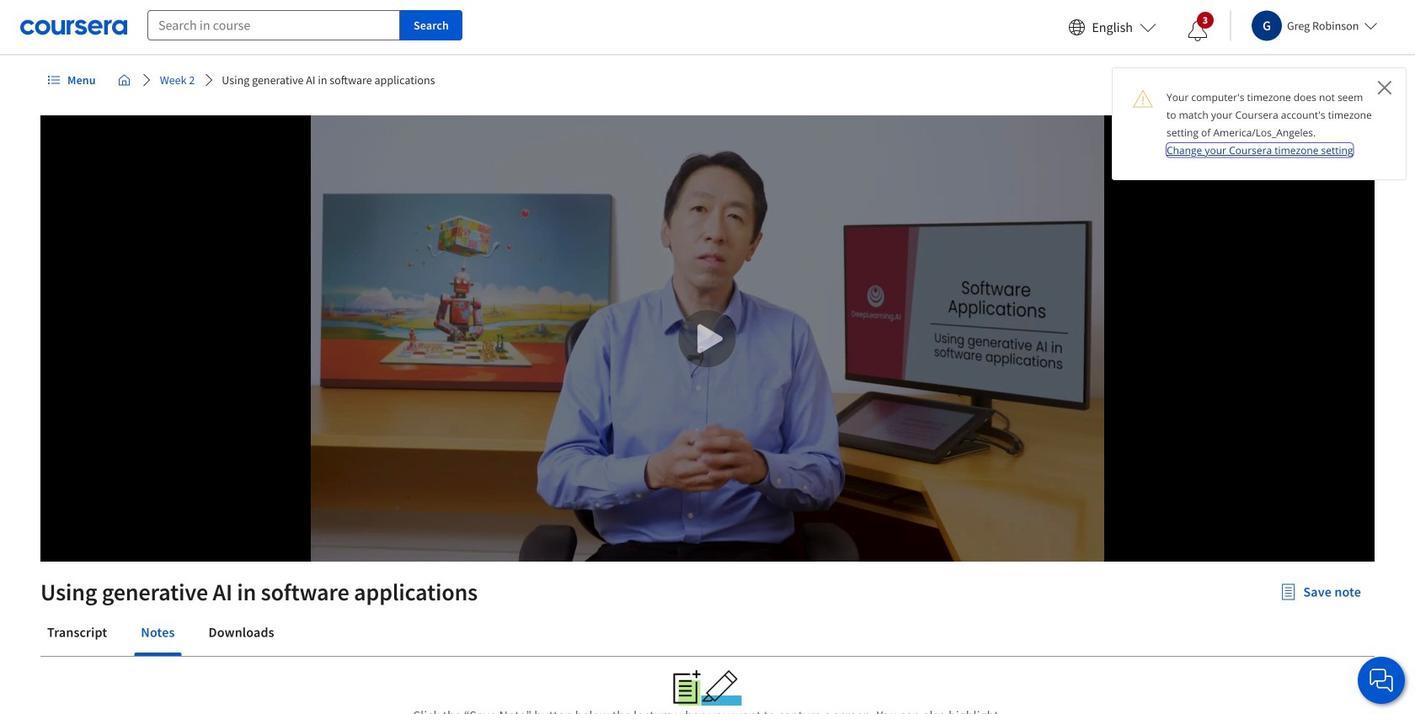 Task type: describe. For each thing, give the bounding box(es) containing it.
take notes image
[[674, 671, 701, 706]]

Search in course text field
[[147, 10, 400, 40]]

home image
[[118, 73, 131, 87]]



Task type: vqa. For each thing, say whether or not it's contained in the screenshot.
'BETWEEN' to the right
no



Task type: locate. For each thing, give the bounding box(es) containing it.
timezone mismatch warning modal dialog
[[1112, 67, 1407, 180]]

coursera image
[[20, 14, 127, 41]]

related lecture content tabs tab list
[[40, 612, 1375, 656]]

highlight image
[[701, 671, 742, 706]]



